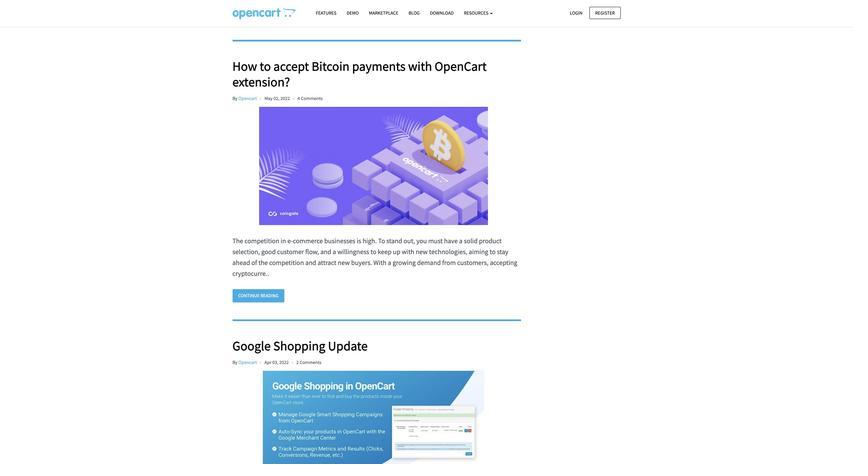 Task type: vqa. For each thing, say whether or not it's contained in the screenshot.
Comments associated with accept
yes



Task type: locate. For each thing, give the bounding box(es) containing it.
opencart link down google
[[238, 359, 257, 366]]

attract
[[318, 258, 336, 267]]

new down you at bottom
[[416, 248, 428, 256]]

high.
[[363, 237, 377, 245]]

comments right the 4
[[301, 95, 323, 101]]

1 horizontal spatial new
[[416, 248, 428, 256]]

1 vertical spatial continue
[[238, 293, 260, 299]]

1 vertical spatial by opencart
[[232, 359, 257, 366]]

1 vertical spatial continue reading link
[[232, 289, 284, 303]]

opencart left the may
[[238, 95, 257, 101]]

blog link
[[403, 7, 425, 19]]

1 vertical spatial opencart
[[238, 359, 257, 366]]

growing
[[393, 258, 416, 267]]

demand
[[417, 258, 441, 267]]

1 vertical spatial by
[[232, 359, 237, 366]]

with inside how to accept bitcoin payments with opencart extension?
[[408, 58, 432, 74]]

0 vertical spatial reading
[[260, 13, 279, 19]]

1 vertical spatial and
[[305, 258, 316, 267]]

0 vertical spatial 2022
[[280, 95, 290, 101]]

0 vertical spatial continue reading
[[238, 13, 279, 19]]

opencart
[[238, 95, 257, 101], [238, 359, 257, 366]]

2 opencart link from the top
[[238, 359, 257, 366]]

and down flow,
[[305, 258, 316, 267]]

2 opencart from the top
[[238, 359, 257, 366]]

reading
[[260, 13, 279, 19], [260, 293, 279, 299]]

and
[[320, 248, 331, 256], [305, 258, 316, 267]]

customer
[[277, 248, 304, 256]]

to left keep
[[370, 248, 376, 256]]

1 vertical spatial 2022
[[279, 359, 289, 366]]

by down google
[[232, 359, 237, 366]]

0 vertical spatial with
[[408, 58, 432, 74]]

in
[[281, 237, 286, 245]]

a down businesses at the left bottom of the page
[[333, 248, 336, 256]]

opencart link for google shopping update
[[238, 359, 257, 366]]

new down willingness
[[338, 258, 350, 267]]

is
[[357, 237, 361, 245]]

marketplace
[[369, 10, 398, 16]]

0 vertical spatial by opencart
[[232, 95, 257, 101]]

0 vertical spatial continue reading link
[[232, 10, 284, 23]]

0 vertical spatial opencart link
[[238, 95, 257, 101]]

competition down customer
[[269, 258, 304, 267]]

to right the how
[[260, 58, 271, 74]]

features
[[316, 10, 336, 16]]

accepting
[[490, 258, 517, 267]]

0 vertical spatial continue
[[238, 13, 260, 19]]

technologies,
[[429, 248, 467, 256]]

login link
[[564, 7, 588, 19]]

a right have
[[459, 237, 462, 245]]

businesses
[[324, 237, 355, 245]]

update
[[328, 338, 368, 354]]

1 opencart link from the top
[[238, 95, 257, 101]]

with
[[408, 58, 432, 74], [402, 248, 414, 256]]

0 horizontal spatial new
[[338, 258, 350, 267]]

shopping
[[273, 338, 325, 354]]

2 by opencart from the top
[[232, 359, 257, 366]]

may
[[265, 95, 273, 101]]

2 continue reading link from the top
[[232, 289, 284, 303]]

accept
[[273, 58, 309, 74]]

comments for update
[[300, 359, 321, 366]]

by down extension?
[[232, 95, 237, 101]]

google shopping update image
[[232, 371, 514, 464]]

opencart link left the may
[[238, 95, 257, 101]]

customers,
[[457, 258, 488, 267]]

by
[[232, 95, 237, 101], [232, 359, 237, 366]]

1 vertical spatial opencart link
[[238, 359, 257, 366]]

1 vertical spatial comments
[[300, 359, 321, 366]]

4
[[298, 95, 300, 101]]

bitcoin
[[312, 58, 349, 74]]

comments for accept
[[301, 95, 323, 101]]

2 by from the top
[[232, 359, 237, 366]]

1 by from the top
[[232, 95, 237, 101]]

1 continue reading link from the top
[[232, 10, 284, 23]]

4 comments
[[298, 95, 323, 101]]

demo link
[[342, 7, 364, 19]]

by opencart down google
[[232, 359, 257, 366]]

cryptocurre..
[[232, 269, 269, 278]]

comments right 2
[[300, 359, 321, 366]]

1 vertical spatial continue reading
[[238, 293, 279, 299]]

how
[[232, 58, 257, 74]]

1 vertical spatial reading
[[260, 293, 279, 299]]

1 horizontal spatial a
[[388, 258, 391, 267]]

aiming
[[469, 248, 488, 256]]

0 horizontal spatial and
[[305, 258, 316, 267]]

opencart link
[[238, 95, 257, 101], [238, 359, 257, 366]]

2022 right 02,
[[280, 95, 290, 101]]

continue reading
[[238, 13, 279, 19], [238, 293, 279, 299]]

0 horizontal spatial to
[[260, 58, 271, 74]]

0 vertical spatial comments
[[301, 95, 323, 101]]

by opencart for google shopping update
[[232, 359, 257, 366]]

2 horizontal spatial a
[[459, 237, 462, 245]]

a right with
[[388, 258, 391, 267]]

google
[[232, 338, 271, 354]]

0 vertical spatial by
[[232, 95, 237, 101]]

2022
[[280, 95, 290, 101], [279, 359, 289, 366]]

competition
[[245, 237, 279, 245], [269, 258, 304, 267]]

0 vertical spatial new
[[416, 248, 428, 256]]

0 vertical spatial a
[[459, 237, 462, 245]]

continue reading link
[[232, 10, 284, 23], [232, 289, 284, 303]]

willingness
[[337, 248, 369, 256]]

to left stay
[[490, 248, 496, 256]]

continue
[[238, 13, 260, 19], [238, 293, 260, 299]]

of
[[251, 258, 257, 267]]

1 by opencart from the top
[[232, 95, 257, 101]]

0 horizontal spatial a
[[333, 248, 336, 256]]

opencart down google
[[238, 359, 257, 366]]

flow,
[[305, 248, 319, 256]]

2 continue from the top
[[238, 293, 260, 299]]

2022 right 03,
[[279, 359, 289, 366]]

new
[[416, 248, 428, 256], [338, 258, 350, 267]]

and up attract
[[320, 248, 331, 256]]

1 continue reading from the top
[[238, 13, 279, 19]]

2 continue reading from the top
[[238, 293, 279, 299]]

1 opencart from the top
[[238, 95, 257, 101]]

0 vertical spatial opencart
[[238, 95, 257, 101]]

1 horizontal spatial to
[[370, 248, 376, 256]]

comments
[[301, 95, 323, 101], [300, 359, 321, 366]]

by opencart down extension?
[[232, 95, 257, 101]]

register link
[[589, 7, 621, 19]]

competition up good
[[245, 237, 279, 245]]

how to accept bitcoin payments with opencart extension? image
[[232, 107, 514, 225]]

by for google shopping update
[[232, 359, 237, 366]]

out,
[[404, 237, 415, 245]]

marketplace link
[[364, 7, 403, 19]]

the
[[232, 237, 243, 245]]

1 vertical spatial with
[[402, 248, 414, 256]]

by opencart
[[232, 95, 257, 101], [232, 359, 257, 366]]

you
[[416, 237, 427, 245]]

with inside the competition in e-commerce businesses is high. to stand out, you must have a solid product selection, good customer flow, and a willingness to keep up with new technologies, aiming to stay ahead of the competition and attract new buyers. with a growing demand from customers, accepting cryptocurre..
[[402, 248, 414, 256]]

to
[[378, 237, 385, 245]]

03,
[[272, 359, 278, 366]]

the competition in e-commerce businesses is high. to stand out, you must have a solid product selection, good customer flow, and a willingness to keep up with new technologies, aiming to stay ahead of the competition and attract new buyers. with a growing demand from customers, accepting cryptocurre..
[[232, 237, 517, 278]]

a
[[459, 237, 462, 245], [333, 248, 336, 256], [388, 258, 391, 267]]

1 horizontal spatial and
[[320, 248, 331, 256]]

to
[[260, 58, 271, 74], [370, 248, 376, 256], [490, 248, 496, 256]]

good
[[261, 248, 276, 256]]

stand
[[386, 237, 402, 245]]

buyers.
[[351, 258, 372, 267]]



Task type: describe. For each thing, give the bounding box(es) containing it.
apr
[[265, 359, 271, 366]]

by for how to accept bitcoin payments with opencart extension?
[[232, 95, 237, 101]]

extension?
[[232, 74, 290, 90]]

1 vertical spatial competition
[[269, 258, 304, 267]]

login
[[570, 10, 583, 16]]

must
[[428, 237, 443, 245]]

up
[[393, 248, 400, 256]]

the
[[258, 258, 268, 267]]

resources
[[464, 10, 489, 16]]

2022 for to
[[280, 95, 290, 101]]

0 vertical spatial and
[[320, 248, 331, 256]]

from
[[442, 258, 456, 267]]

opencart link for how to accept bitcoin payments with opencart extension?
[[238, 95, 257, 101]]

2 comments
[[296, 359, 321, 366]]

2022 for shopping
[[279, 359, 289, 366]]

0 vertical spatial competition
[[245, 237, 279, 245]]

how to accept bitcoin payments with opencart extension?
[[232, 58, 487, 90]]

continue reading for second continue reading link from the top of the page
[[238, 293, 279, 299]]

with
[[373, 258, 386, 267]]

commerce
[[293, 237, 323, 245]]

opencart - blog image
[[232, 7, 295, 19]]

resources link
[[459, 7, 498, 19]]

may 02, 2022
[[265, 95, 290, 101]]

opencart for google shopping update
[[238, 359, 257, 366]]

google shopping update
[[232, 338, 368, 354]]

continue reading for 1st continue reading link from the top of the page
[[238, 13, 279, 19]]

have
[[444, 237, 458, 245]]

demo
[[347, 10, 359, 16]]

2
[[296, 359, 299, 366]]

1 reading from the top
[[260, 13, 279, 19]]

how to accept bitcoin payments with opencart extension? link
[[232, 58, 521, 90]]

features link
[[311, 7, 342, 19]]

payments
[[352, 58, 406, 74]]

02,
[[274, 95, 280, 101]]

ahead
[[232, 258, 250, 267]]

opencart
[[435, 58, 487, 74]]

solid
[[464, 237, 478, 245]]

google shopping update link
[[232, 338, 521, 354]]

1 vertical spatial a
[[333, 248, 336, 256]]

2 vertical spatial a
[[388, 258, 391, 267]]

opencart for how to accept bitcoin payments with opencart extension?
[[238, 95, 257, 101]]

to inside how to accept bitcoin payments with opencart extension?
[[260, 58, 271, 74]]

2 reading from the top
[[260, 293, 279, 299]]

1 continue from the top
[[238, 13, 260, 19]]

stay
[[497, 248, 508, 256]]

register
[[595, 10, 615, 16]]

1 vertical spatial new
[[338, 258, 350, 267]]

2 horizontal spatial to
[[490, 248, 496, 256]]

download link
[[425, 7, 459, 19]]

download
[[430, 10, 454, 16]]

selection,
[[232, 248, 260, 256]]

keep
[[378, 248, 392, 256]]

e-
[[287, 237, 293, 245]]

apr 03, 2022
[[265, 359, 289, 366]]

blog
[[409, 10, 420, 16]]

by opencart for how to accept bitcoin payments with opencart extension?
[[232, 95, 257, 101]]

product
[[479, 237, 502, 245]]



